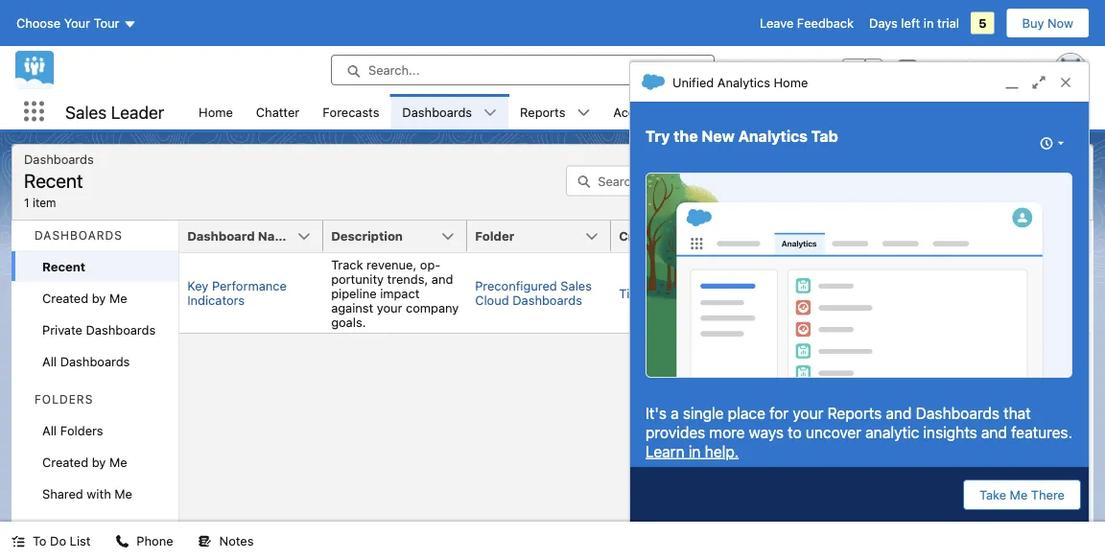 Task type: describe. For each thing, give the bounding box(es) containing it.
indicators
[[187, 293, 245, 308]]

days
[[869, 16, 898, 30]]

name
[[258, 229, 294, 243]]

all for all folders
[[42, 423, 57, 438]]

to do list
[[33, 534, 91, 548]]

cloud
[[475, 293, 509, 308]]

to
[[33, 534, 47, 548]]

created up private
[[42, 291, 88, 305]]

created by me link for with
[[12, 446, 179, 478]]

home link
[[187, 94, 245, 130]]

folder inside new folder "button"
[[982, 174, 1019, 188]]

tab
[[811, 127, 838, 145]]

search...
[[368, 63, 420, 77]]

search... button
[[331, 55, 715, 85]]

text default image inside the reports list item
[[577, 106, 590, 119]]

description
[[331, 229, 403, 243]]

for
[[770, 404, 789, 422]]

recent link
[[12, 250, 179, 282]]

opportunities list item
[[704, 94, 832, 130]]

pipeline
[[331, 286, 377, 300]]

12:04
[[831, 286, 863, 300]]

your
[[64, 16, 90, 30]]

description button
[[324, 221, 467, 251]]

created on
[[763, 229, 833, 243]]

phone button
[[104, 522, 185, 560]]

9/28/2023, 12:04 pm
[[763, 286, 885, 300]]

dashboard inside button
[[857, 174, 920, 188]]

unified analytics home dialog
[[629, 61, 1090, 522]]

created inside button
[[763, 229, 813, 243]]

forecasts link
[[311, 94, 391, 130]]

description cell
[[324, 221, 479, 253]]

your inside track revenue, opportunity trends, and pipeline impact against your company goals.
[[377, 300, 402, 315]]

trends,
[[387, 272, 428, 286]]

dashboards list item
[[391, 94, 509, 130]]

recent inside dashboards recent 1 item
[[24, 169, 83, 191]]

opportunities
[[716, 105, 795, 119]]

place
[[728, 404, 766, 422]]

leave feedback link
[[760, 16, 854, 30]]

shared with me link
[[12, 478, 179, 509]]

take
[[980, 488, 1007, 502]]

subscribed button
[[899, 221, 1043, 251]]

dashboards inside list item
[[402, 105, 472, 119]]

created by
[[619, 229, 688, 243]]

text default image inside dashboards list item
[[484, 106, 497, 119]]

learn
[[646, 442, 685, 460]]

dashboards link
[[391, 94, 484, 130]]

opportunity
[[331, 257, 441, 286]]

try
[[646, 127, 670, 145]]

feedback
[[797, 16, 854, 30]]

notes
[[219, 534, 254, 548]]

created by button
[[611, 221, 755, 251]]

dashboard name cell
[[180, 221, 335, 253]]

all for all dashboards
[[42, 354, 57, 368]]

private
[[42, 322, 82, 337]]

folder inside folder button
[[475, 229, 515, 243]]

pm
[[867, 286, 885, 300]]

actions image
[[1043, 221, 1091, 251]]

folder button
[[467, 221, 611, 251]]

uncover
[[806, 423, 862, 441]]

days left in trial
[[869, 16, 959, 30]]

0 vertical spatial folders
[[35, 393, 93, 406]]

recent inside recent link
[[42, 259, 86, 273]]

dashboards down private dashboards link
[[60, 354, 130, 368]]

buy now button
[[1006, 8, 1090, 38]]

by for all folders
[[92, 455, 106, 469]]

by for recent
[[92, 291, 106, 305]]

list containing home
[[187, 94, 1105, 130]]

text default image for unified analytics home
[[642, 71, 665, 94]]

created up shared
[[42, 455, 88, 469]]

burton
[[644, 286, 683, 300]]

tim burton
[[619, 286, 683, 300]]

dashboards inside preconfigured sales cloud dashboards
[[513, 293, 582, 308]]

new folder
[[953, 174, 1019, 188]]

all dashboards
[[42, 354, 130, 368]]

track revenue, opportunity trends, and pipeline impact against your company goals.
[[331, 257, 459, 329]]

revenue,
[[367, 257, 417, 272]]

item
[[33, 196, 56, 209]]

all dashboards link
[[12, 345, 179, 377]]

buy
[[1022, 16, 1044, 30]]

leave
[[760, 16, 794, 30]]

your inside "it's a single place for your reports and dashboards that provides more ways to uncover analytic insights and features. learn in help."
[[793, 404, 824, 422]]

performance
[[212, 279, 287, 293]]

sales inside preconfigured sales cloud dashboards
[[561, 279, 592, 293]]

choose your tour
[[16, 16, 119, 30]]

leave feedback
[[760, 16, 854, 30]]

2 horizontal spatial and
[[981, 423, 1007, 441]]

created inside "button"
[[619, 229, 669, 243]]

key performance indicators link
[[187, 279, 287, 308]]

more
[[709, 423, 745, 441]]

private dashboards link
[[12, 314, 179, 345]]

new dashboard
[[828, 174, 920, 188]]

text default image for phone
[[116, 535, 129, 548]]

dashboard name
[[187, 229, 294, 243]]

private dashboards
[[42, 322, 156, 337]]

leader
[[111, 101, 164, 122]]

new dashboard button
[[812, 166, 936, 195]]

learn in help. link
[[646, 442, 739, 460]]

notes button
[[187, 522, 265, 560]]

0 vertical spatial analytics
[[717, 75, 770, 89]]

reports inside "it's a single place for your reports and dashboards that provides more ways to uncover analytic insights and features. learn in help."
[[828, 404, 882, 422]]

it's
[[646, 404, 667, 422]]

phone
[[137, 534, 173, 548]]

0 vertical spatial sales
[[65, 101, 107, 122]]

chatter link
[[245, 94, 311, 130]]



Task type: vqa. For each thing, say whether or not it's contained in the screenshot.
bottom Reports
yes



Task type: locate. For each thing, give the bounding box(es) containing it.
new down tab
[[828, 174, 854, 188]]

subscribed
[[907, 229, 978, 243]]

home inside dialog
[[774, 75, 808, 89]]

all up shared
[[42, 423, 57, 438]]

in left help.
[[689, 442, 701, 460]]

9/28/2023,
[[763, 286, 827, 300]]

dashboard inside button
[[187, 229, 255, 243]]

1 by from the top
[[92, 291, 106, 305]]

analytic
[[866, 423, 919, 441]]

folder cell
[[467, 221, 623, 253]]

features.
[[1011, 423, 1073, 441]]

your
[[377, 300, 402, 315], [793, 404, 824, 422]]

choose your tour button
[[15, 8, 138, 38]]

home
[[774, 75, 808, 89], [199, 105, 233, 119]]

new folder button
[[937, 166, 1035, 196]]

Search recent dashboards... text field
[[566, 166, 808, 196]]

1 horizontal spatial your
[[793, 404, 824, 422]]

created by me link up with
[[12, 446, 179, 478]]

shared with me
[[42, 486, 132, 501]]

now
[[1048, 16, 1074, 30]]

sales leader
[[65, 101, 164, 122]]

1 created by me from the top
[[42, 291, 127, 305]]

single
[[683, 404, 724, 422]]

reports inside reports "link"
[[520, 105, 566, 119]]

2 created by me link from the top
[[12, 446, 179, 478]]

choose
[[16, 16, 61, 30]]

impact
[[380, 286, 420, 300]]

unified analytics home image
[[646, 173, 1073, 378]]

new inside new dashboard button
[[828, 174, 854, 188]]

and down that
[[981, 423, 1007, 441]]

in right left
[[924, 16, 934, 30]]

2 by from the top
[[92, 455, 106, 469]]

reports link
[[509, 94, 577, 130]]

0 vertical spatial in
[[924, 16, 934, 30]]

on
[[816, 229, 833, 243]]

dashboards recent 1 item
[[24, 152, 94, 209]]

text default image for to do list
[[12, 535, 25, 548]]

dashboards up insights
[[916, 404, 1000, 422]]

by
[[672, 229, 688, 243]]

goals.
[[331, 315, 366, 329]]

home left the chatter link
[[199, 105, 233, 119]]

new for new dashboard
[[828, 174, 854, 188]]

group
[[842, 59, 883, 82]]

tim
[[619, 286, 641, 300]]

0 vertical spatial your
[[377, 300, 402, 315]]

0 vertical spatial created by me
[[42, 291, 127, 305]]

key performance indicators
[[187, 279, 287, 308]]

track revenue, opportunity trends, and pipeline impact against your company goals. grid
[[180, 221, 1091, 334]]

all down private
[[42, 354, 57, 368]]

1 vertical spatial and
[[886, 404, 912, 422]]

to
[[788, 423, 802, 441]]

0 vertical spatial created by me link
[[12, 282, 179, 314]]

track
[[331, 257, 363, 272]]

preconfigured sales cloud dashboards
[[475, 279, 592, 308]]

sales
[[65, 101, 107, 122], [561, 279, 592, 293]]

chatter
[[256, 105, 300, 119]]

1 horizontal spatial dashboard
[[857, 174, 920, 188]]

2 created by me from the top
[[42, 455, 127, 469]]

in inside "it's a single place for your reports and dashboards that provides more ways to uncover analytic insights and features. learn in help."
[[689, 442, 701, 460]]

0 vertical spatial reports
[[520, 105, 566, 119]]

ways
[[749, 423, 784, 441]]

new right the the
[[702, 127, 735, 145]]

text default image for notes
[[198, 535, 212, 548]]

and
[[432, 272, 453, 286], [886, 404, 912, 422], [981, 423, 1007, 441]]

created by me link for dashboards
[[12, 282, 179, 314]]

1 vertical spatial by
[[92, 455, 106, 469]]

1 vertical spatial sales
[[561, 279, 592, 293]]

text default image up accounts list item
[[642, 71, 665, 94]]

reports list item
[[509, 94, 602, 130]]

forecasts
[[323, 105, 379, 119]]

and up analytic
[[886, 404, 912, 422]]

1 vertical spatial folder
[[475, 229, 515, 243]]

created by me up private dashboards link
[[42, 291, 127, 305]]

0 horizontal spatial new
[[702, 127, 735, 145]]

recent up item
[[24, 169, 83, 191]]

0 horizontal spatial dashboard
[[187, 229, 255, 243]]

folder up subscribed button
[[982, 174, 1019, 188]]

insights
[[923, 423, 977, 441]]

me up with
[[109, 455, 127, 469]]

try the new analytics tab
[[646, 127, 838, 145]]

subscribed cell
[[899, 221, 1043, 253]]

1 horizontal spatial reports
[[828, 404, 882, 422]]

0 horizontal spatial folder
[[475, 229, 515, 243]]

me right 'take' at the right
[[1010, 488, 1028, 502]]

recent up private
[[42, 259, 86, 273]]

1 vertical spatial all
[[42, 423, 57, 438]]

sales left leader
[[65, 101, 107, 122]]

by up with
[[92, 455, 106, 469]]

and up company
[[432, 272, 453, 286]]

dashboards up all dashboards link
[[86, 322, 156, 337]]

shared
[[42, 486, 83, 501]]

reports up uncover
[[828, 404, 882, 422]]

1 horizontal spatial new
[[828, 174, 854, 188]]

list
[[187, 94, 1105, 130]]

opportunities link
[[704, 94, 807, 130]]

created by me for with
[[42, 455, 127, 469]]

text default image left reports "link"
[[484, 106, 497, 119]]

new up subscribed button
[[953, 174, 979, 188]]

all
[[42, 354, 57, 368], [42, 423, 57, 438]]

1 horizontal spatial in
[[924, 16, 934, 30]]

0 horizontal spatial home
[[199, 105, 233, 119]]

folders up all folders
[[35, 393, 93, 406]]

0 horizontal spatial sales
[[65, 101, 107, 122]]

trial
[[937, 16, 959, 30]]

5
[[979, 16, 987, 30]]

me right with
[[114, 486, 132, 501]]

1 vertical spatial in
[[689, 442, 701, 460]]

1 horizontal spatial sales
[[561, 279, 592, 293]]

analytics down opportunities
[[738, 127, 808, 145]]

0 horizontal spatial in
[[689, 442, 701, 460]]

accounts
[[613, 105, 668, 119]]

new inside "unified analytics home" dialog
[[702, 127, 735, 145]]

dashboard up subscribed at the right of the page
[[857, 174, 920, 188]]

do
[[50, 534, 66, 548]]

1 vertical spatial analytics
[[738, 127, 808, 145]]

against
[[331, 300, 373, 315]]

text default image inside "to do list" button
[[12, 535, 25, 548]]

text default image left to
[[12, 535, 25, 548]]

help.
[[705, 442, 739, 460]]

1 horizontal spatial home
[[774, 75, 808, 89]]

all folders link
[[12, 414, 179, 446]]

0 vertical spatial dashboard
[[857, 174, 920, 188]]

reports down search... button
[[520, 105, 566, 119]]

the
[[674, 127, 698, 145]]

text default image left notes on the left bottom of the page
[[198, 535, 212, 548]]

0 horizontal spatial your
[[377, 300, 402, 315]]

unified analytics home
[[673, 75, 808, 89]]

text default image inside "unified analytics home" dialog
[[642, 71, 665, 94]]

1 vertical spatial folders
[[60, 423, 103, 438]]

dashboard name button
[[180, 221, 324, 251]]

dashboards down search...
[[402, 105, 472, 119]]

created by cell
[[611, 221, 755, 253]]

0 vertical spatial home
[[774, 75, 808, 89]]

dashboard left name
[[187, 229, 255, 243]]

text default image left accounts 'link'
[[577, 106, 590, 119]]

created by me link
[[12, 282, 179, 314], [12, 446, 179, 478]]

me inside dialog
[[1010, 488, 1028, 502]]

1 vertical spatial recent
[[42, 259, 86, 273]]

your up to at bottom right
[[793, 404, 824, 422]]

preconfigured sales cloud dashboards link
[[475, 279, 592, 308]]

left
[[901, 16, 920, 30]]

0 horizontal spatial and
[[432, 272, 453, 286]]

dashboards up recent link
[[35, 229, 123, 242]]

created by me link up private dashboards
[[12, 282, 179, 314]]

created by me up shared with me
[[42, 455, 127, 469]]

0 vertical spatial and
[[432, 272, 453, 286]]

1 vertical spatial home
[[199, 105, 233, 119]]

text default image
[[642, 71, 665, 94], [484, 106, 497, 119], [577, 106, 590, 119], [12, 535, 25, 548], [116, 535, 129, 548], [198, 535, 212, 548]]

1 horizontal spatial and
[[886, 404, 912, 422]]

dashboards up item
[[24, 152, 94, 166]]

tim burton link
[[619, 286, 683, 300]]

text default image left phone
[[116, 535, 129, 548]]

with
[[87, 486, 111, 501]]

analytics up opportunities
[[717, 75, 770, 89]]

created by me
[[42, 291, 127, 305], [42, 455, 127, 469]]

created by me for dashboards
[[42, 291, 127, 305]]

2 vertical spatial and
[[981, 423, 1007, 441]]

take me there link
[[963, 480, 1081, 510]]

actions cell
[[1043, 221, 1091, 253]]

created left on
[[763, 229, 813, 243]]

accounts link
[[602, 94, 679, 130]]

1
[[24, 196, 29, 209]]

0 horizontal spatial reports
[[520, 105, 566, 119]]

sales left tim
[[561, 279, 592, 293]]

1 created by me link from the top
[[12, 282, 179, 314]]

1 vertical spatial reports
[[828, 404, 882, 422]]

2 all from the top
[[42, 423, 57, 438]]

new for new folder
[[953, 174, 979, 188]]

1 horizontal spatial folder
[[982, 174, 1019, 188]]

all folders
[[42, 423, 103, 438]]

0 vertical spatial by
[[92, 291, 106, 305]]

2 horizontal spatial new
[[953, 174, 979, 188]]

it's a single place for your reports and dashboards that provides more ways to uncover analytic insights and features. learn in help.
[[646, 404, 1073, 460]]

to do list button
[[0, 522, 102, 560]]

favorites
[[35, 525, 105, 539]]

0 vertical spatial recent
[[24, 169, 83, 191]]

a
[[671, 404, 679, 422]]

folders
[[35, 393, 93, 406], [60, 423, 103, 438]]

1 vertical spatial your
[[793, 404, 824, 422]]

0 vertical spatial folder
[[982, 174, 1019, 188]]

your down trends,
[[377, 300, 402, 315]]

list
[[70, 534, 91, 548]]

cell
[[899, 253, 1043, 333]]

created on button
[[755, 221, 899, 251]]

folder up preconfigured
[[475, 229, 515, 243]]

1 vertical spatial created by me
[[42, 455, 127, 469]]

0 vertical spatial all
[[42, 354, 57, 368]]

accounts list item
[[602, 94, 704, 130]]

text default image inside phone button
[[116, 535, 129, 548]]

1 vertical spatial created by me link
[[12, 446, 179, 478]]

created left "by"
[[619, 229, 669, 243]]

by up private dashboards
[[92, 291, 106, 305]]

created on cell
[[755, 221, 899, 253]]

folders up shared with me
[[60, 423, 103, 438]]

me up private dashboards
[[109, 291, 127, 305]]

dashboards right cloud
[[513, 293, 582, 308]]

new inside new folder "button"
[[953, 174, 979, 188]]

unified
[[673, 75, 714, 89]]

home up opportunities list item at the top right of the page
[[774, 75, 808, 89]]

1 all from the top
[[42, 354, 57, 368]]

company
[[406, 300, 459, 315]]

and inside track revenue, opportunity trends, and pipeline impact against your company goals.
[[432, 272, 453, 286]]

provides
[[646, 423, 705, 441]]

tour
[[94, 16, 119, 30]]

1 vertical spatial dashboard
[[187, 229, 255, 243]]

dashboards inside "it's a single place for your reports and dashboards that provides more ways to uncover analytic insights and features. learn in help."
[[916, 404, 1000, 422]]

text default image inside notes button
[[198, 535, 212, 548]]



